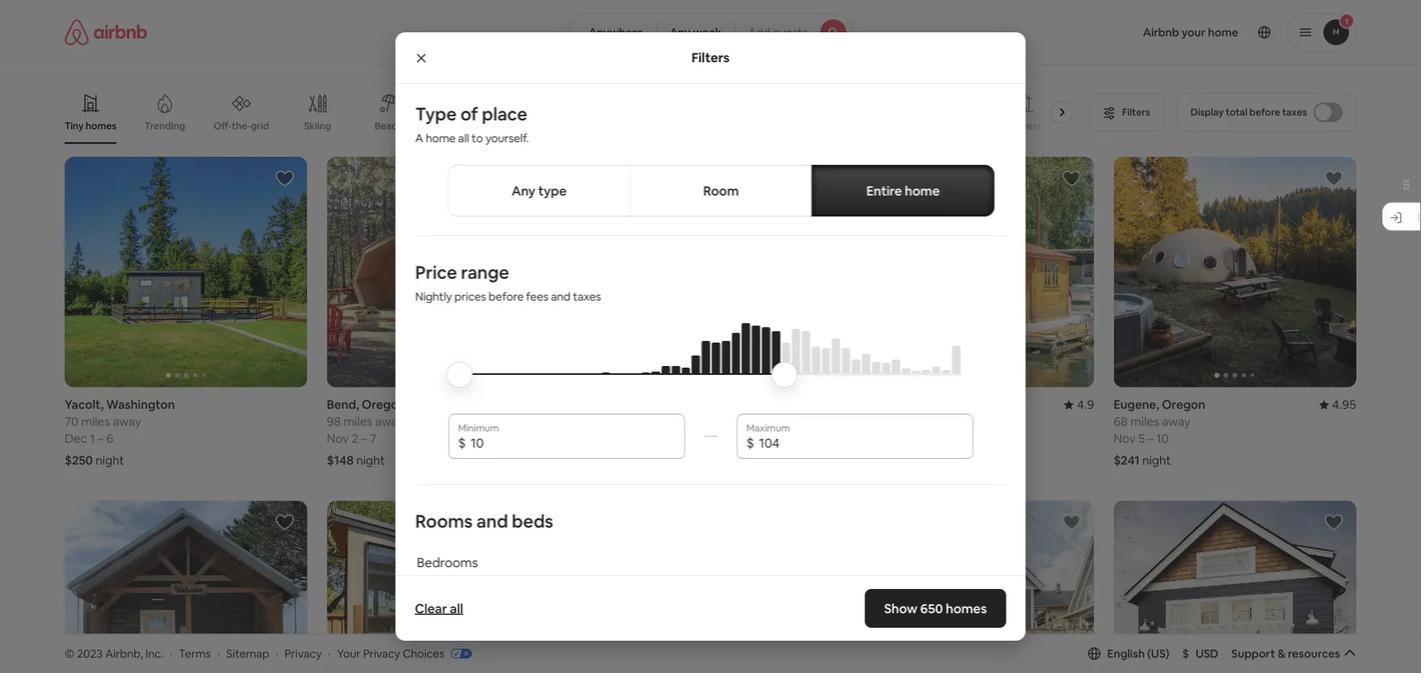 Task type: describe. For each thing, give the bounding box(es) containing it.
a
[[415, 131, 423, 145]]

4.95
[[1332, 397, 1357, 413]]

$148
[[327, 453, 354, 468]]

1 · from the left
[[170, 646, 172, 661]]

resources
[[1288, 646, 1340, 661]]

50 miles away
[[851, 414, 928, 429]]

add to wishlist: chinook, washington image
[[275, 513, 295, 532]]

off-the-grid
[[213, 119, 269, 132]]

tiny
[[65, 120, 84, 132]]

your privacy choices link
[[337, 646, 472, 662]]

before inside price range nightly prices before fees and taxes
[[488, 289, 523, 304]]

50
[[851, 414, 865, 429]]

display total before taxes
[[1191, 106, 1307, 118]]

english
[[1107, 646, 1145, 661]]

1 vertical spatial and
[[476, 509, 508, 532]]

3 night from the left
[[616, 453, 645, 468]]

show 650 homes link
[[865, 589, 1006, 628]]

6
[[106, 431, 113, 446]]

any week
[[670, 25, 722, 40]]

70
[[65, 414, 78, 429]]

towers
[[1008, 120, 1041, 132]]

any for any week
[[670, 25, 691, 40]]

yourself.
[[485, 131, 529, 145]]

©
[[65, 646, 74, 661]]

of
[[460, 102, 478, 125]]

prices
[[454, 289, 486, 304]]

&
[[1278, 646, 1286, 661]]

2023
[[77, 646, 103, 661]]

650
[[920, 600, 943, 616]]

entire
[[866, 182, 902, 199]]

support & resources
[[1232, 646, 1340, 661]]

add to wishlist: yacolt, washington image
[[275, 169, 295, 188]]

– for 6
[[98, 431, 104, 446]]

10
[[1156, 431, 1169, 446]]

clear all button
[[407, 592, 471, 625]]

add to wishlist: portland, oregon image
[[1062, 169, 1081, 188]]

– for 10
[[1148, 431, 1154, 446]]

$250
[[65, 452, 93, 468]]

3 add to wishlist: portland, oregon image from the left
[[1324, 513, 1344, 532]]

total
[[1226, 106, 1248, 118]]

© 2023 airbnb, inc. ·
[[65, 646, 172, 661]]

clear
[[415, 600, 447, 616]]

beach
[[375, 120, 403, 132]]

taxes inside display total before taxes button
[[1282, 106, 1307, 118]]

type
[[538, 182, 566, 199]]

entire home button
[[811, 165, 994, 217]]

away for bend,
[[375, 414, 404, 429]]

add to wishlist: bend, oregon image
[[537, 169, 557, 188]]

$117 night
[[589, 453, 645, 468]]

room button
[[629, 165, 812, 217]]

fees
[[526, 289, 548, 304]]

night for $148
[[356, 453, 385, 468]]

terms · sitemap · privacy ·
[[179, 646, 331, 661]]

bedrooms
[[416, 554, 478, 570]]

3 away from the left
[[637, 414, 666, 429]]

inc.
[[145, 646, 163, 661]]

mansions
[[439, 120, 481, 132]]

2 privacy from the left
[[363, 646, 400, 661]]

price range nightly prices before fees and taxes
[[415, 261, 601, 304]]

3 miles from the left
[[606, 414, 634, 429]]

56
[[589, 414, 603, 429]]

dec
[[65, 431, 87, 446]]

show map
[[673, 575, 729, 589]]

range
[[460, 261, 509, 284]]

the-
[[232, 119, 251, 132]]

$132 night
[[851, 453, 909, 468]]

4 night from the left
[[880, 453, 909, 468]]

week
[[693, 25, 722, 40]]

trending
[[145, 120, 185, 132]]

nov for 98
[[327, 431, 349, 446]]

miles for eugene,
[[1131, 414, 1159, 429]]

tiny homes
[[65, 120, 116, 132]]

– for 7
[[361, 431, 367, 446]]

miles for bend,
[[344, 414, 372, 429]]

type of place a home all to yourself.
[[415, 102, 529, 145]]

nightly
[[415, 289, 452, 304]]

off-
[[213, 119, 232, 132]]

terms link
[[179, 646, 211, 661]]

nov for 68
[[1114, 431, 1136, 446]]

bend, oregon 98 miles away nov 2 – 7 $148 night
[[327, 397, 405, 468]]

1 horizontal spatial $
[[746, 434, 754, 451]]

1 privacy from the left
[[285, 646, 322, 661]]

filters
[[692, 49, 730, 66]]

all inside clear all button
[[450, 600, 463, 616]]

rooms and beds
[[415, 509, 553, 532]]

4 · from the left
[[328, 646, 331, 661]]

cabins
[[515, 120, 547, 132]]

add to wishlist: eugene, oregon image
[[1324, 169, 1344, 188]]

eugene, oregon 68 miles away nov 5 – 10 $241 night
[[1114, 397, 1206, 468]]

miles for yacolt,
[[81, 414, 110, 429]]

night for $241
[[1142, 453, 1171, 468]]

any for any type
[[511, 182, 535, 199]]

your
[[337, 646, 361, 661]]

away for eugene,
[[1162, 414, 1191, 429]]

skiing
[[304, 120, 331, 132]]



Task type: vqa. For each thing, say whether or not it's contained in the screenshot.
"$102 night"
no



Task type: locate. For each thing, give the bounding box(es) containing it.
nov left 5
[[1114, 431, 1136, 446]]

0 horizontal spatial any
[[511, 182, 535, 199]]

guests
[[773, 25, 808, 40]]

1 horizontal spatial and
[[551, 289, 570, 304]]

0 vertical spatial show
[[673, 575, 702, 589]]

4.95 out of 5 average rating image
[[1319, 397, 1357, 413]]

$132
[[851, 453, 878, 468]]

0 horizontal spatial show
[[673, 575, 702, 589]]

7
[[370, 431, 376, 446]]

choices
[[403, 646, 444, 661]]

none search field containing anywhere
[[568, 13, 853, 52]]

price
[[415, 261, 457, 284]]

home right the a in the top of the page
[[425, 131, 455, 145]]

· left privacy link
[[276, 646, 278, 661]]

show for show map
[[673, 575, 702, 589]]

add to wishlist: rhododendron, oregon image
[[800, 169, 819, 188]]

5
[[1138, 431, 1145, 446]]

1 horizontal spatial $ text field
[[759, 435, 963, 451]]

your privacy choices
[[337, 646, 444, 661]]

away inside bend, oregon 98 miles away nov 2 – 7 $148 night
[[375, 414, 404, 429]]

0 vertical spatial all
[[458, 131, 469, 145]]

entire home
[[866, 182, 939, 199]]

4 away from the left
[[900, 414, 928, 429]]

group
[[65, 81, 1080, 144], [65, 157, 307, 387], [327, 157, 570, 387], [589, 157, 832, 387], [851, 157, 1094, 387], [1114, 157, 1357, 387], [65, 501, 307, 673], [327, 501, 570, 673], [589, 501, 832, 673], [851, 501, 1094, 673], [1114, 501, 1357, 673]]

–
[[98, 431, 104, 446], [361, 431, 367, 446], [1148, 431, 1154, 446]]

2 away from the left
[[375, 414, 404, 429]]

all left to
[[458, 131, 469, 145]]

show
[[673, 575, 702, 589], [884, 600, 917, 616]]

show inside "button"
[[673, 575, 702, 589]]

before left fees
[[488, 289, 523, 304]]

$ up 'rooms'
[[458, 434, 465, 451]]

1 night from the left
[[95, 452, 124, 468]]

1 away from the left
[[113, 414, 141, 429]]

0 vertical spatial and
[[551, 289, 570, 304]]

night right $117 at the bottom left of page
[[616, 453, 645, 468]]

add guests button
[[735, 13, 853, 52]]

2 oregon from the left
[[1162, 397, 1206, 413]]

·
[[170, 646, 172, 661], [217, 646, 220, 661], [276, 646, 278, 661], [328, 646, 331, 661]]

1 horizontal spatial before
[[1250, 106, 1280, 118]]

0 horizontal spatial homes
[[86, 120, 116, 132]]

homes
[[86, 120, 116, 132], [946, 600, 987, 616]]

0 horizontal spatial taxes
[[573, 289, 601, 304]]

washington
[[106, 397, 175, 413]]

1 vertical spatial taxes
[[573, 289, 601, 304]]

support & resources button
[[1232, 646, 1357, 661]]

1 horizontal spatial oregon
[[1162, 397, 1206, 413]]

2 horizontal spatial –
[[1148, 431, 1154, 446]]

– inside eugene, oregon 68 miles away nov 5 – 10 $241 night
[[1148, 431, 1154, 446]]

2 horizontal spatial $
[[1182, 646, 1189, 661]]

and right fees
[[551, 289, 570, 304]]

1 horizontal spatial home
[[905, 182, 939, 199]]

homes inside group
[[86, 120, 116, 132]]

64% of stays are available in the price range you selected. image
[[461, 323, 960, 421]]

0 vertical spatial taxes
[[1282, 106, 1307, 118]]

all right "clear"
[[450, 600, 463, 616]]

away inside yacolt, washington 70 miles away dec 1 – 6 $250 night
[[113, 414, 141, 429]]

homes right 650
[[946, 600, 987, 616]]

show inside filters dialog
[[884, 600, 917, 616]]

0 vertical spatial any
[[670, 25, 691, 40]]

5 miles from the left
[[1131, 414, 1159, 429]]

0 horizontal spatial $
[[458, 434, 465, 451]]

nov
[[327, 431, 349, 446], [1114, 431, 1136, 446]]

$ usd
[[1182, 646, 1219, 661]]

oregon up 10
[[1162, 397, 1206, 413]]

taxes right total
[[1282, 106, 1307, 118]]

privacy link
[[285, 646, 322, 661]]

2 – from the left
[[361, 431, 367, 446]]

· right terms
[[217, 646, 220, 661]]

1
[[90, 431, 95, 446]]

nov inside bend, oregon 98 miles away nov 2 – 7 $148 night
[[327, 431, 349, 446]]

1 horizontal spatial homes
[[946, 600, 987, 616]]

miles inside bend, oregon 98 miles away nov 2 – 7 $148 night
[[344, 414, 372, 429]]

0 horizontal spatial oregon
[[362, 397, 405, 413]]

1 $ text field from the left
[[470, 435, 675, 451]]

4 miles from the left
[[868, 414, 897, 429]]

any left add to wishlist: bend, oregon "image"
[[511, 182, 535, 199]]

$ text field up $132
[[759, 435, 963, 451]]

homes right tiny
[[86, 120, 116, 132]]

4.9
[[1077, 397, 1094, 413]]

show map button
[[657, 563, 764, 602]]

homes inside filters dialog
[[946, 600, 987, 616]]

night down 6
[[95, 452, 124, 468]]

any inside filters dialog
[[511, 182, 535, 199]]

miles up 1
[[81, 414, 110, 429]]

room
[[703, 182, 738, 199]]

sitemap
[[226, 646, 269, 661]]

1 nov from the left
[[327, 431, 349, 446]]

nov left '2'
[[327, 431, 349, 446]]

any week button
[[656, 13, 735, 52]]

2 night from the left
[[356, 453, 385, 468]]

1 horizontal spatial any
[[670, 25, 691, 40]]

to
[[471, 131, 483, 145]]

oregon inside eugene, oregon 68 miles away nov 5 – 10 $241 night
[[1162, 397, 1206, 413]]

beds
[[511, 509, 553, 532]]

$ text field
[[470, 435, 675, 451], [759, 435, 963, 451]]

5 night from the left
[[1142, 453, 1171, 468]]

before inside button
[[1250, 106, 1280, 118]]

2 nov from the left
[[1114, 431, 1136, 446]]

night down 10
[[1142, 453, 1171, 468]]

any left week
[[670, 25, 691, 40]]

tab list inside filters dialog
[[447, 165, 994, 217]]

3 · from the left
[[276, 646, 278, 661]]

bend,
[[327, 397, 359, 413]]

english (us) button
[[1088, 646, 1170, 661]]

night inside yacolt, washington 70 miles away dec 1 – 6 $250 night
[[95, 452, 124, 468]]

away
[[113, 414, 141, 429], [375, 414, 404, 429], [637, 414, 666, 429], [900, 414, 928, 429], [1162, 414, 1191, 429]]

show 650 homes
[[884, 600, 987, 616]]

night
[[95, 452, 124, 468], [356, 453, 385, 468], [616, 453, 645, 468], [880, 453, 909, 468], [1142, 453, 1171, 468]]

taxes
[[1282, 106, 1307, 118], [573, 289, 601, 304]]

privacy right your on the bottom
[[363, 646, 400, 661]]

privacy
[[285, 646, 322, 661], [363, 646, 400, 661]]

2 add to wishlist: portland, oregon image from the left
[[1062, 513, 1081, 532]]

eugene,
[[1114, 397, 1159, 413]]

1 vertical spatial before
[[488, 289, 523, 304]]

tab list
[[447, 165, 994, 217]]

any type button
[[447, 165, 630, 217]]

away down washington
[[113, 414, 141, 429]]

1 vertical spatial any
[[511, 182, 535, 199]]

sitemap link
[[226, 646, 269, 661]]

1 miles from the left
[[81, 414, 110, 429]]

filters dialog
[[395, 32, 1026, 673]]

1 – from the left
[[98, 431, 104, 446]]

before right total
[[1250, 106, 1280, 118]]

away up $132 night
[[900, 414, 928, 429]]

$241
[[1114, 453, 1140, 468]]

4.94
[[808, 397, 832, 413]]

2 horizontal spatial add to wishlist: portland, oregon image
[[1324, 513, 1344, 532]]

and
[[551, 289, 570, 304], [476, 509, 508, 532]]

home inside type of place a home all to yourself.
[[425, 131, 455, 145]]

anywhere
[[589, 25, 643, 40]]

place
[[482, 102, 527, 125]]

miles inside eugene, oregon 68 miles away nov 5 – 10 $241 night
[[1131, 414, 1159, 429]]

tab list containing any type
[[447, 165, 994, 217]]

away up 7
[[375, 414, 404, 429]]

oregon
[[362, 397, 405, 413], [1162, 397, 1206, 413]]

– inside bend, oregon 98 miles away nov 2 – 7 $148 night
[[361, 431, 367, 446]]

miles right 56
[[606, 414, 634, 429]]

night down 7
[[356, 453, 385, 468]]

profile element
[[872, 0, 1357, 65]]

show left 650
[[884, 600, 917, 616]]

yacolt, washington 70 miles away dec 1 – 6 $250 night
[[65, 397, 175, 468]]

0 horizontal spatial home
[[425, 131, 455, 145]]

1 vertical spatial home
[[905, 182, 939, 199]]

grid
[[251, 119, 269, 132]]

– left 7
[[361, 431, 367, 446]]

0 horizontal spatial add to wishlist: portland, oregon image
[[537, 513, 557, 532]]

add to wishlist: portland, oregon image
[[537, 513, 557, 532], [1062, 513, 1081, 532], [1324, 513, 1344, 532]]

$
[[458, 434, 465, 451], [746, 434, 754, 451], [1182, 646, 1189, 661]]

None search field
[[568, 13, 853, 52]]

miles inside yacolt, washington 70 miles away dec 1 – 6 $250 night
[[81, 414, 110, 429]]

2 $ text field from the left
[[759, 435, 963, 451]]

oregon for bend, oregon 98 miles away nov 2 – 7 $148 night
[[362, 397, 405, 413]]

oregon for eugene, oregon 68 miles away nov 5 – 10 $241 night
[[1162, 397, 1206, 413]]

1 horizontal spatial nov
[[1114, 431, 1136, 446]]

miles right 50
[[868, 414, 897, 429]]

0 horizontal spatial nov
[[327, 431, 349, 446]]

4.9 out of 5 average rating image
[[1064, 397, 1094, 413]]

– inside yacolt, washington 70 miles away dec 1 – 6 $250 night
[[98, 431, 104, 446]]

98
[[327, 414, 341, 429]]

1 horizontal spatial add to wishlist: portland, oregon image
[[1062, 513, 1081, 532]]

privacy left your on the bottom
[[285, 646, 322, 661]]

usd
[[1196, 646, 1219, 661]]

airbnb,
[[105, 646, 143, 661]]

anywhere button
[[568, 13, 657, 52]]

$ text field down 56
[[470, 435, 675, 451]]

5 away from the left
[[1162, 414, 1191, 429]]

$ down 64% of stays are available in the price range you selected. image
[[746, 434, 754, 451]]

any type
[[511, 182, 566, 199]]

away for yacolt,
[[113, 414, 141, 429]]

2
[[352, 431, 358, 446]]

home right entire
[[905, 182, 939, 199]]

0 vertical spatial homes
[[86, 120, 116, 132]]

miles up '2'
[[344, 414, 372, 429]]

0 horizontal spatial –
[[98, 431, 104, 446]]

taxes right fees
[[573, 289, 601, 304]]

oregon up 7
[[362, 397, 405, 413]]

– right 5
[[1148, 431, 1154, 446]]

nov inside eugene, oregon 68 miles away nov 5 – 10 $241 night
[[1114, 431, 1136, 446]]

– right 1
[[98, 431, 104, 446]]

1 horizontal spatial –
[[361, 431, 367, 446]]

show left map
[[673, 575, 702, 589]]

add
[[748, 25, 770, 40]]

taxes inside price range nightly prices before fees and taxes
[[573, 289, 601, 304]]

display
[[1191, 106, 1224, 118]]

1 horizontal spatial show
[[884, 600, 917, 616]]

1 horizontal spatial taxes
[[1282, 106, 1307, 118]]

night inside eugene, oregon 68 miles away nov 5 – 10 $241 night
[[1142, 453, 1171, 468]]

4.94 out of 5 average rating image
[[795, 397, 832, 413]]

type
[[415, 102, 456, 125]]

3 – from the left
[[1148, 431, 1154, 446]]

before
[[1250, 106, 1280, 118], [488, 289, 523, 304]]

group containing off-the-grid
[[65, 81, 1080, 144]]

0 horizontal spatial and
[[476, 509, 508, 532]]

yacolt,
[[65, 397, 104, 413]]

away up $117 night
[[637, 414, 666, 429]]

0 vertical spatial home
[[425, 131, 455, 145]]

1 vertical spatial homes
[[946, 600, 987, 616]]

add guests
[[748, 25, 808, 40]]

1 vertical spatial show
[[884, 600, 917, 616]]

1 horizontal spatial privacy
[[363, 646, 400, 661]]

0 vertical spatial before
[[1250, 106, 1280, 118]]

all inside type of place a home all to yourself.
[[458, 131, 469, 145]]

0 horizontal spatial privacy
[[285, 646, 322, 661]]

and left the beds
[[476, 509, 508, 532]]

night for $250
[[95, 452, 124, 468]]

miles up 5
[[1131, 414, 1159, 429]]

home inside entire home button
[[905, 182, 939, 199]]

and inside price range nightly prices before fees and taxes
[[551, 289, 570, 304]]

away up 10
[[1162, 414, 1191, 429]]

terms
[[179, 646, 211, 661]]

away inside eugene, oregon 68 miles away nov 5 – 10 $241 night
[[1162, 414, 1191, 429]]

· right "inc."
[[170, 646, 172, 661]]

all
[[458, 131, 469, 145], [450, 600, 463, 616]]

56 miles away
[[589, 414, 666, 429]]

0 horizontal spatial before
[[488, 289, 523, 304]]

oregon inside bend, oregon 98 miles away nov 2 – 7 $148 night
[[362, 397, 405, 413]]

show for show 650 homes
[[884, 600, 917, 616]]

$ left usd
[[1182, 646, 1189, 661]]

1 add to wishlist: portland, oregon image from the left
[[537, 513, 557, 532]]

night right $132
[[880, 453, 909, 468]]

night inside bend, oregon 98 miles away nov 2 – 7 $148 night
[[356, 453, 385, 468]]

english (us)
[[1107, 646, 1170, 661]]

(us)
[[1147, 646, 1170, 661]]

0 horizontal spatial $ text field
[[470, 435, 675, 451]]

2 · from the left
[[217, 646, 220, 661]]

1 vertical spatial all
[[450, 600, 463, 616]]

clear all
[[415, 600, 463, 616]]

· left your on the bottom
[[328, 646, 331, 661]]

1 oregon from the left
[[362, 397, 405, 413]]

display total before taxes button
[[1177, 93, 1357, 132]]

2 miles from the left
[[344, 414, 372, 429]]

68
[[1114, 414, 1128, 429]]



